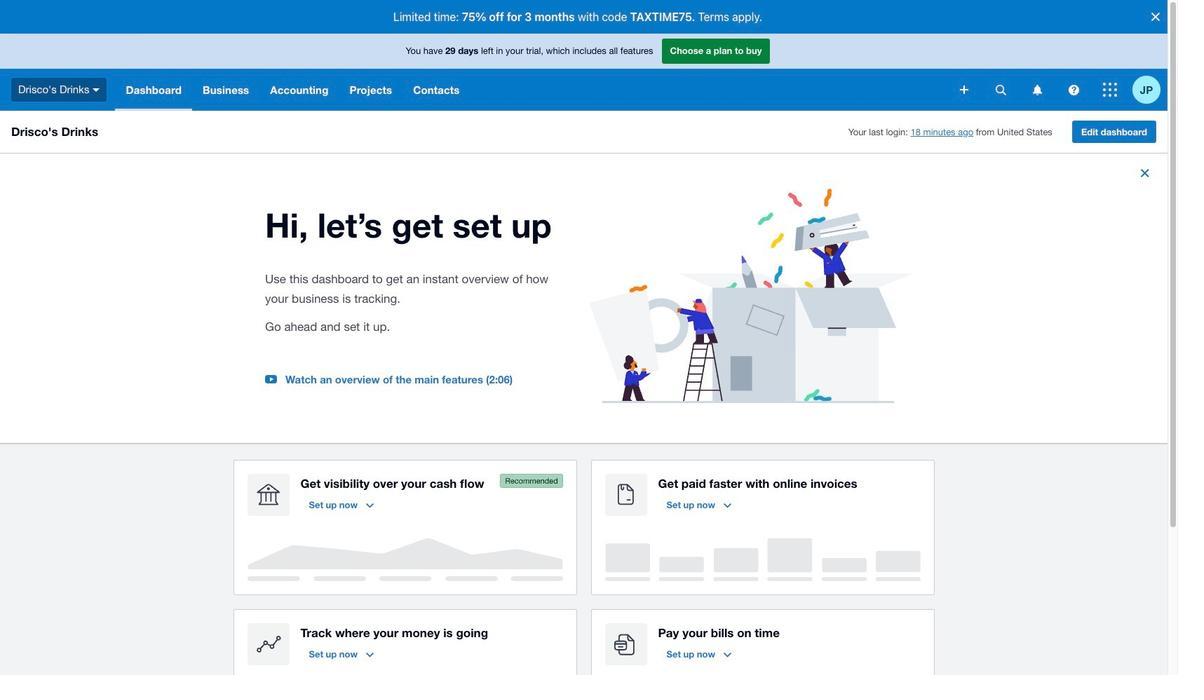 Task type: describe. For each thing, give the bounding box(es) containing it.
0 horizontal spatial svg image
[[93, 88, 100, 92]]

banking preview line graph image
[[247, 538, 563, 581]]

banking icon image
[[247, 474, 289, 516]]



Task type: locate. For each thing, give the bounding box(es) containing it.
invoices preview bar graph image
[[605, 538, 921, 581]]

svg image
[[960, 86, 969, 94], [93, 88, 100, 92]]

close image
[[1134, 162, 1157, 184]]

bills icon image
[[605, 623, 647, 665]]

banner
[[0, 34, 1168, 111]]

track money icon image
[[247, 623, 289, 665]]

svg image
[[1103, 83, 1117, 97], [996, 85, 1006, 95], [1033, 85, 1042, 95], [1068, 85, 1079, 95]]

dialog
[[0, 0, 1178, 34]]

recommended icon image
[[500, 474, 563, 488]]

invoices icon image
[[605, 474, 647, 516]]

1 horizontal spatial svg image
[[960, 86, 969, 94]]



Task type: vqa. For each thing, say whether or not it's contained in the screenshot.
bills icon
yes



